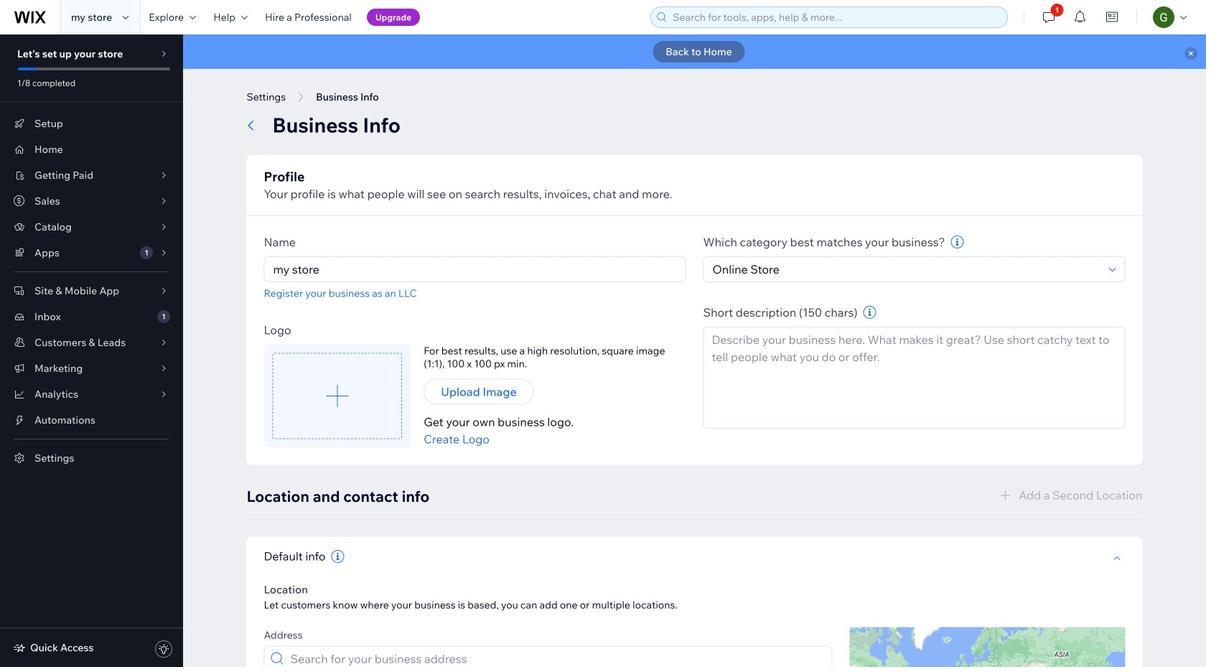 Task type: vqa. For each thing, say whether or not it's contained in the screenshot.
Map region
yes



Task type: describe. For each thing, give the bounding box(es) containing it.
Search for your business address field
[[286, 647, 828, 667]]

Search for tools, apps, help & more... field
[[669, 7, 1004, 27]]

sidebar element
[[0, 34, 183, 667]]

Enter your business or website type field
[[709, 257, 1105, 282]]



Task type: locate. For each thing, give the bounding box(es) containing it.
alert
[[183, 34, 1207, 69]]

map region
[[850, 628, 1126, 667]]

Describe your business here. What makes it great? Use short catchy text to tell people what you do or offer. text field
[[704, 327, 1126, 429]]

Type your business name (e.g., Amy's Shoes) field
[[269, 257, 681, 282]]



